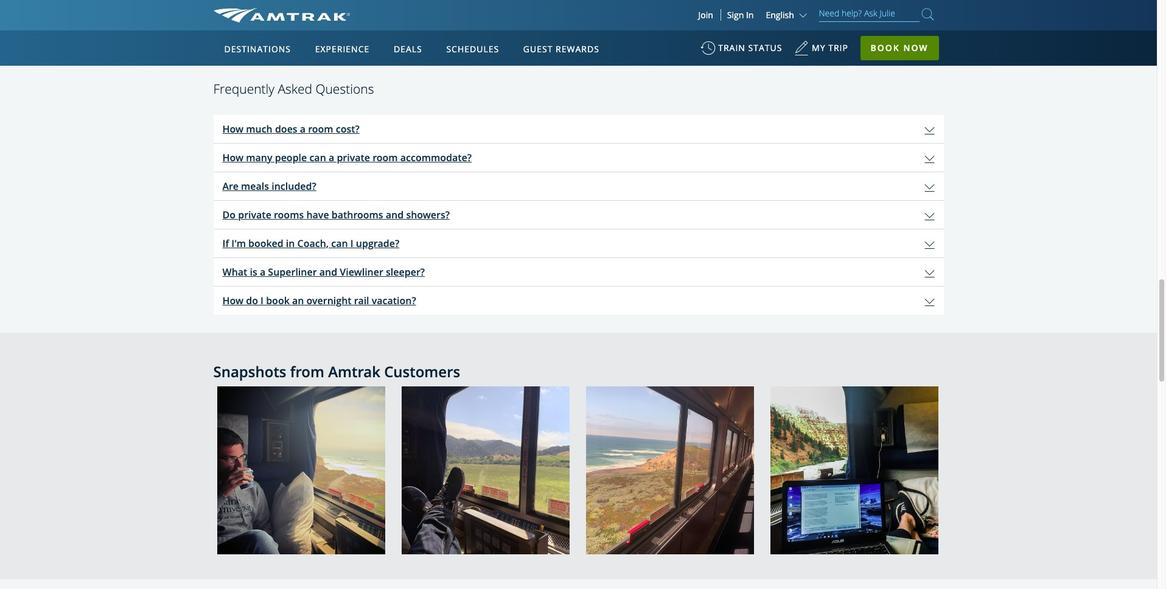 Task type: locate. For each thing, give the bounding box(es) containing it.
superliner
[[268, 265, 317, 279]]

i right do
[[261, 294, 264, 307]]

if i'm booked in coach, can i upgrade? button
[[213, 229, 944, 257]]

and left showers?
[[386, 208, 404, 221]]

my trip button
[[795, 37, 849, 66]]

what is a superliner and viewliner sleeper?
[[223, 265, 425, 279]]

0 vertical spatial i
[[351, 237, 354, 250]]

0 vertical spatial can
[[310, 151, 326, 164]]

destinations button
[[219, 32, 296, 66]]

search icon image
[[922, 6, 934, 23]]

how left "many" on the top of the page
[[223, 151, 244, 164]]

3 how from the top
[[223, 294, 244, 307]]

1 horizontal spatial room
[[373, 151, 398, 164]]

overnight
[[307, 294, 352, 307]]

regions map image
[[259, 102, 551, 272]]

do private rooms have bathrooms and showers? button
[[213, 201, 944, 229]]

1 horizontal spatial and
[[386, 208, 404, 221]]

sign in button
[[727, 9, 754, 21]]

1 horizontal spatial a
[[300, 122, 306, 135]]

private
[[337, 151, 370, 164], [238, 208, 271, 221]]

experience button
[[310, 32, 375, 66]]

0 horizontal spatial and
[[319, 265, 337, 279]]

from
[[290, 361, 324, 381]]

frequently
[[213, 81, 275, 98]]

1 vertical spatial i
[[261, 294, 264, 307]]

what
[[223, 265, 247, 279]]

0 vertical spatial how
[[223, 122, 244, 135]]

4 click to enlarge image image from the left
[[771, 387, 939, 555]]

cost?
[[336, 122, 360, 135]]

customers
[[384, 361, 460, 381]]

2 how from the top
[[223, 151, 244, 164]]

a right the is
[[260, 265, 266, 279]]

questions
[[316, 81, 374, 98]]

0 vertical spatial room
[[308, 122, 333, 135]]

can right people
[[310, 151, 326, 164]]

lounges
[[617, 12, 652, 23]]

private down "cost?"
[[337, 151, 370, 164]]

how left the much
[[223, 122, 244, 135]]

1 click to enlarge image image from the left
[[217, 387, 385, 555]]

learn more about station lounges link
[[505, 12, 652, 24]]

how for how many people can a private room accommodate?
[[223, 151, 244, 164]]

trip
[[829, 42, 849, 54]]

how many people can a private room accommodate?
[[223, 151, 472, 164]]

coach,
[[297, 237, 329, 250]]

application
[[259, 102, 551, 272], [213, 115, 944, 314]]

in
[[746, 9, 754, 21]]

i inside the how do i book an overnight rail vacation? button
[[261, 294, 264, 307]]

can right coach,
[[331, 237, 348, 250]]

0 vertical spatial a
[[300, 122, 306, 135]]

1 vertical spatial room
[[373, 151, 398, 164]]

how do i book an overnight rail vacation? button
[[213, 286, 944, 314]]

0 horizontal spatial can
[[310, 151, 326, 164]]

and up overnight
[[319, 265, 337, 279]]

frequently asked questions
[[213, 81, 374, 98]]

1 vertical spatial can
[[331, 237, 348, 250]]

room left accommodate?
[[373, 151, 398, 164]]

join
[[699, 9, 713, 21]]

learn more about station lounges
[[505, 12, 652, 23]]

2 click to enlarge image image from the left
[[402, 387, 570, 555]]

showers?
[[406, 208, 450, 221]]

a
[[300, 122, 306, 135], [329, 151, 334, 164], [260, 265, 266, 279]]

0 horizontal spatial i
[[261, 294, 264, 307]]

1 vertical spatial how
[[223, 151, 244, 164]]

bathrooms
[[332, 208, 383, 221]]

2 horizontal spatial a
[[329, 151, 334, 164]]

1 vertical spatial a
[[329, 151, 334, 164]]

and
[[386, 208, 404, 221], [319, 265, 337, 279]]

are meals included? button
[[213, 172, 944, 200]]

i
[[351, 237, 354, 250], [261, 294, 264, 307]]

my
[[812, 42, 826, 54]]

if
[[223, 237, 229, 250]]

amtrak image
[[213, 8, 350, 23]]

room left "cost?"
[[308, 122, 333, 135]]

click to enlarge image image
[[217, 387, 385, 555], [402, 387, 570, 555], [586, 387, 754, 555], [771, 387, 939, 555]]

1 vertical spatial and
[[319, 265, 337, 279]]

how
[[223, 122, 244, 135], [223, 151, 244, 164], [223, 294, 244, 307]]

a right does
[[300, 122, 306, 135]]

train status
[[719, 42, 783, 54]]

1 vertical spatial private
[[238, 208, 271, 221]]

my trip
[[812, 42, 849, 54]]

guest rewards
[[523, 43, 600, 55]]

can
[[310, 151, 326, 164], [331, 237, 348, 250]]

0 vertical spatial and
[[386, 208, 404, 221]]

station
[[584, 12, 615, 23]]

how much does a room cost?
[[223, 122, 360, 135]]

i left upgrade?
[[351, 237, 354, 250]]

2 vertical spatial how
[[223, 294, 244, 307]]

room
[[308, 122, 333, 135], [373, 151, 398, 164]]

banner
[[0, 0, 1157, 281]]

0 horizontal spatial a
[[260, 265, 266, 279]]

0 vertical spatial private
[[337, 151, 370, 164]]

i inside if i'm booked in coach, can i upgrade? button
[[351, 237, 354, 250]]

people
[[275, 151, 307, 164]]

book
[[266, 294, 290, 307]]

guest
[[523, 43, 553, 55]]

booked
[[248, 237, 283, 250]]

2 vertical spatial a
[[260, 265, 266, 279]]

a right people
[[329, 151, 334, 164]]

1 horizontal spatial i
[[351, 237, 354, 250]]

private right do
[[238, 208, 271, 221]]

how left do
[[223, 294, 244, 307]]

join button
[[691, 9, 721, 21]]

about
[[556, 12, 582, 23]]

upgrade?
[[356, 237, 399, 250]]

1 how from the top
[[223, 122, 244, 135]]

destinations
[[224, 43, 291, 55]]

deals
[[394, 43, 422, 55]]

in
[[286, 237, 295, 250]]



Task type: vqa. For each thing, say whether or not it's contained in the screenshot.
"How many people can a private room accommodate?" button
yes



Task type: describe. For each thing, give the bounding box(es) containing it.
learn
[[505, 12, 529, 23]]

application containing how much does a room cost?
[[213, 115, 944, 314]]

more
[[532, 12, 554, 23]]

viewliner
[[340, 265, 384, 279]]

do
[[246, 294, 258, 307]]

schedules
[[447, 43, 499, 55]]

book now
[[871, 42, 929, 54]]

rail
[[354, 294, 369, 307]]

vacation?
[[372, 294, 416, 307]]

asked
[[278, 81, 312, 98]]

are
[[223, 179, 239, 193]]

sign in
[[727, 9, 754, 21]]

1 horizontal spatial private
[[337, 151, 370, 164]]

train
[[719, 42, 746, 54]]

how do i book an overnight rail vacation?
[[223, 294, 416, 307]]

english button
[[766, 9, 810, 21]]

how much does a room cost? button
[[213, 115, 944, 143]]

what is a superliner and viewliner sleeper? button
[[213, 258, 944, 286]]

an
[[292, 294, 304, 307]]

train status link
[[701, 37, 783, 66]]

many
[[246, 151, 272, 164]]

do private rooms have bathrooms and showers?
[[223, 208, 450, 221]]

does
[[275, 122, 298, 135]]

sleeper?
[[386, 265, 425, 279]]

is
[[250, 265, 257, 279]]

book now button
[[861, 36, 939, 60]]

meals
[[241, 179, 269, 193]]

1 horizontal spatial can
[[331, 237, 348, 250]]

amtrak
[[328, 361, 380, 381]]

book
[[871, 42, 900, 54]]

how for how much does a room cost?
[[223, 122, 244, 135]]

Please enter your search item search field
[[819, 6, 920, 22]]

how for how do i book an overnight rail vacation?
[[223, 294, 244, 307]]

0 horizontal spatial private
[[238, 208, 271, 221]]

are meals included?
[[223, 179, 316, 193]]

if i'm booked in coach, can i upgrade?
[[223, 237, 399, 250]]

experience
[[315, 43, 370, 55]]

a inside what is a superliner and viewliner sleeper? button
[[260, 265, 266, 279]]

3 click to enlarge image image from the left
[[586, 387, 754, 555]]

status
[[749, 42, 783, 54]]

guest rewards button
[[519, 32, 604, 66]]

snapshots
[[213, 361, 286, 381]]

do
[[223, 208, 236, 221]]

a inside how much does a room cost? button
[[300, 122, 306, 135]]

how many people can a private room accommodate? button
[[213, 143, 944, 171]]

sign
[[727, 9, 744, 21]]

i'm
[[232, 237, 246, 250]]

0 horizontal spatial room
[[308, 122, 333, 135]]

a inside how many people can a private room accommodate? button
[[329, 151, 334, 164]]

snapshots from amtrak customers
[[213, 361, 460, 381]]

schedules link
[[442, 30, 504, 66]]

have
[[306, 208, 329, 221]]

accommodate?
[[401, 151, 472, 164]]

english
[[766, 9, 794, 21]]

included?
[[272, 179, 316, 193]]

much
[[246, 122, 273, 135]]

banner containing join
[[0, 0, 1157, 281]]

rooms
[[274, 208, 304, 221]]

now
[[904, 42, 929, 54]]

rewards
[[556, 43, 600, 55]]

deals button
[[389, 32, 427, 66]]



